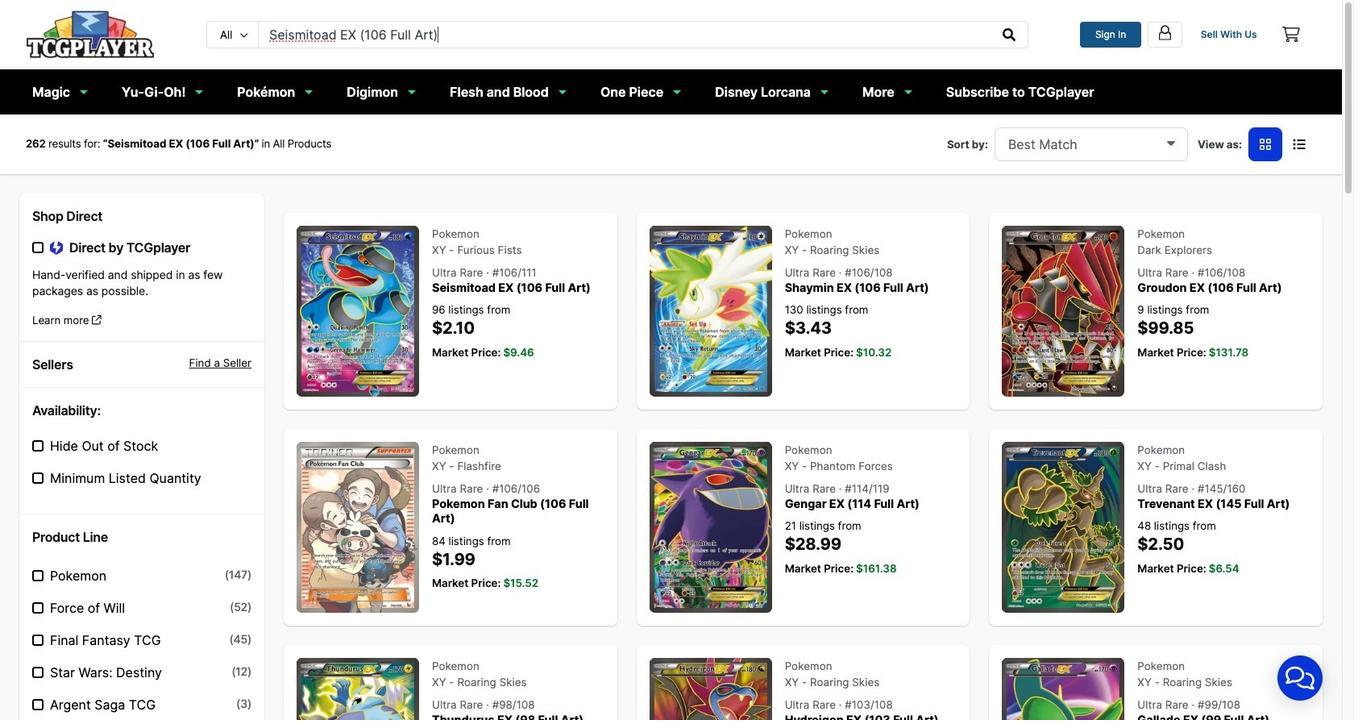 Task type: vqa. For each thing, say whether or not it's contained in the screenshot.
Thundurus Ex (98 Full Art) Image
yes



Task type: describe. For each thing, give the bounding box(es) containing it.
seismitoad ex (106 full art) image
[[297, 225, 419, 396]]

gengar ex (114 full art) image
[[650, 442, 772, 613]]

submit your search image
[[1003, 28, 1016, 41]]

pokemon fan club (106 full art) image
[[297, 442, 419, 613]]

shaymin ex (106 full art) image
[[650, 225, 772, 396]]

groudon ex (106 full art) image
[[1003, 225, 1125, 396]]

direct by tcgplayer image
[[50, 240, 63, 256]]

view your shopping cart image
[[1283, 27, 1300, 42]]



Task type: locate. For each thing, give the bounding box(es) containing it.
None checkbox
[[32, 242, 44, 253], [32, 473, 44, 484], [32, 635, 44, 646], [32, 667, 44, 678], [32, 699, 44, 710], [32, 242, 44, 253], [32, 473, 44, 484], [32, 635, 44, 646], [32, 667, 44, 678], [32, 699, 44, 710]]

tcgplayer.com image
[[26, 10, 155, 59]]

caret down image
[[1167, 136, 1176, 149]]

None checkbox
[[32, 440, 44, 452], [32, 570, 44, 581], [32, 602, 44, 614], [32, 440, 44, 452], [32, 570, 44, 581], [32, 602, 44, 614]]

thundurus ex (98 full art) image
[[297, 658, 419, 720]]

None text field
[[259, 22, 992, 47]]

hydreigon ex (103 full art) image
[[650, 658, 772, 720]]

a grid of results image
[[1260, 138, 1272, 150]]

None field
[[995, 127, 1188, 161]]

user icon image
[[1157, 24, 1174, 41]]

arrow up right from square image
[[92, 315, 101, 326]]

a list of results image
[[1293, 138, 1306, 150]]

trevenant ex (145 full art) image
[[1003, 442, 1125, 613]]

application
[[1259, 636, 1343, 720]]

gallade ex (99 full art) image
[[1003, 658, 1125, 720]]



